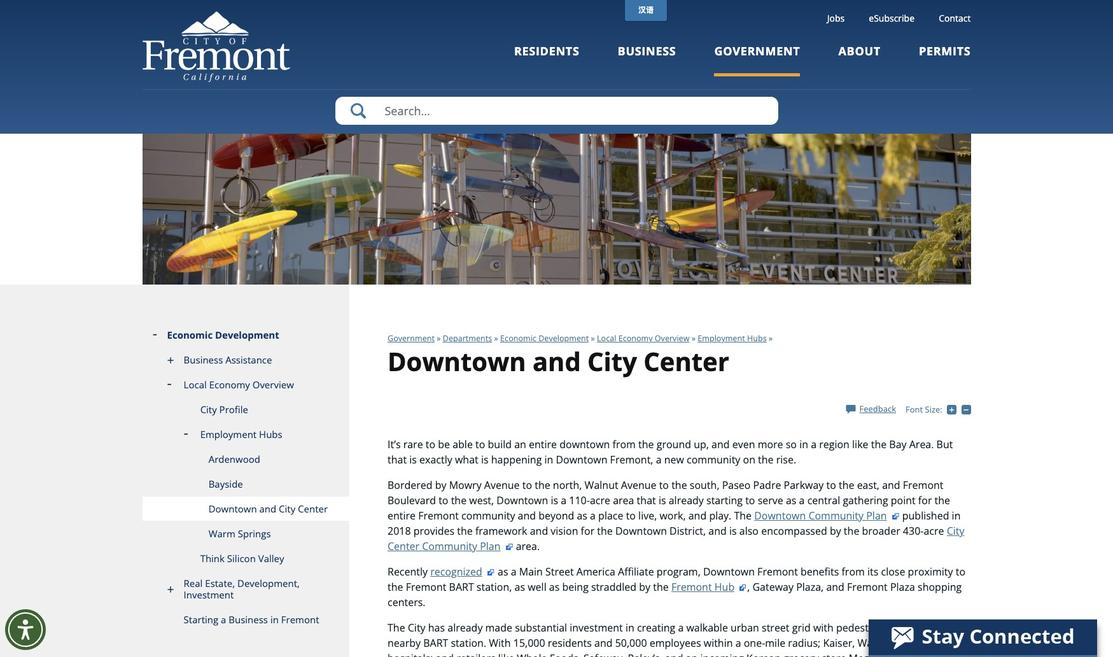 Task type: locate. For each thing, give the bounding box(es) containing it.
plan inside 'city center community plan'
[[480, 540, 501, 554]]

station,
[[477, 580, 512, 594]]

1 horizontal spatial economy
[[619, 333, 653, 344]]

is down play. the
[[730, 524, 737, 538]]

in right published
[[952, 509, 961, 523]]

community down "central"
[[809, 509, 864, 523]]

plaza
[[891, 580, 916, 594]]

1 horizontal spatial government
[[715, 43, 801, 59]]

0 horizontal spatial acre
[[590, 494, 611, 508]]

already up work,
[[669, 494, 704, 508]]

in inside published in 2018 provides the framework and vision for the downtown district, and is also encompassed by the broader 430-acre
[[952, 509, 961, 523]]

from
[[613, 438, 636, 452], [842, 565, 865, 579]]

1 horizontal spatial entire
[[529, 438, 557, 452]]

community inside 'city center community plan'
[[422, 540, 478, 554]]

the down mowry
[[451, 494, 467, 508]]

0 horizontal spatial already
[[448, 621, 483, 635]]

1 vertical spatial government link
[[388, 333, 435, 344]]

is up work,
[[659, 494, 666, 508]]

as down 110-
[[577, 509, 588, 523]]

community
[[809, 509, 864, 523], [422, 540, 478, 554]]

it's
[[388, 438, 401, 452]]

a right starting
[[221, 613, 226, 626]]

1 vertical spatial employment
[[200, 428, 257, 441]]

place
[[599, 509, 624, 523]]

1 horizontal spatial economic development link
[[501, 333, 589, 344]]

bayside link
[[142, 472, 350, 497]]

0 vertical spatial already
[[669, 494, 704, 508]]

1 vertical spatial acre
[[924, 524, 945, 538]]

1 vertical spatial that
[[637, 494, 656, 508]]

0 horizontal spatial overview
[[253, 378, 294, 391]]

1 horizontal spatial for
[[919, 494, 933, 508]]

bart down recognized link
[[449, 580, 474, 594]]

bordered
[[388, 478, 433, 492]]

center inside government » departments » economic development » local economy overview » employment hubs downtown and city center
[[644, 344, 730, 379]]

columnusercontrol3 main content
[[350, 285, 974, 657]]

by down affiliate
[[640, 580, 651, 594]]

about link
[[839, 43, 881, 76]]

fremont down its
[[848, 580, 888, 594]]

the left east, in the right bottom of the page
[[839, 478, 855, 492]]

and inside downtown and city center link
[[259, 503, 277, 515]]

economy inside government » departments » economic development » local economy overview » employment hubs downtown and city center
[[619, 333, 653, 344]]

0 vertical spatial an
[[515, 438, 527, 452]]

1 horizontal spatial plan
[[867, 509, 887, 523]]

for
[[919, 494, 933, 508], [581, 524, 595, 538]]

street
[[762, 621, 790, 635]]

by down downtown community plan 'link' at the bottom right
[[830, 524, 842, 538]]

1 vertical spatial already
[[448, 621, 483, 635]]

the down the program,
[[654, 580, 669, 594]]

community down provides
[[422, 540, 478, 554]]

community
[[687, 453, 741, 467], [462, 509, 515, 523]]

to up sutter
[[932, 621, 941, 635]]

like down with
[[498, 652, 515, 657]]

gateway
[[753, 580, 794, 594]]

+
[[957, 404, 962, 415]]

1 vertical spatial community
[[462, 509, 515, 523]]

0 vertical spatial local economy overview link
[[597, 333, 690, 344]]

0 vertical spatial from
[[613, 438, 636, 452]]

downtown
[[388, 344, 526, 379], [556, 453, 608, 467], [497, 494, 548, 508], [209, 503, 257, 515], [755, 509, 806, 523], [616, 524, 667, 538], [704, 565, 755, 579]]

plan up broader at the right of page
[[867, 509, 887, 523]]

government for government
[[715, 43, 801, 59]]

0 horizontal spatial community
[[462, 509, 515, 523]]

city profile
[[200, 403, 248, 416]]

parkway
[[784, 478, 824, 492]]

residents link
[[514, 43, 580, 76]]

to up shopping
[[956, 565, 966, 579]]

fremont down development,
[[281, 613, 319, 626]]

0 horizontal spatial for
[[581, 524, 595, 538]]

font size:
[[906, 404, 943, 415]]

the left "north," on the bottom
[[535, 478, 551, 492]]

employment hubs
[[200, 428, 283, 441]]

government inside government » departments » economic development » local economy overview » employment hubs downtown and city center
[[388, 333, 435, 344]]

ardenwood link
[[142, 447, 350, 472]]

the down place
[[598, 524, 613, 538]]

within
[[704, 636, 733, 650]]

pedestrian
[[837, 621, 888, 635]]

economic development
[[167, 329, 279, 342]]

1 horizontal spatial center
[[388, 540, 420, 554]]

1 vertical spatial hubs
[[259, 428, 283, 441]]

with
[[814, 621, 834, 635]]

acre down walnut
[[590, 494, 611, 508]]

1 vertical spatial employment hubs link
[[142, 422, 350, 447]]

government link
[[715, 43, 801, 76], [388, 333, 435, 344]]

center
[[644, 344, 730, 379], [298, 503, 328, 515], [388, 540, 420, 554]]

downtown inside it's rare to be able to build an entire downtown from the ground up, and even more so in a region like the bay area. but that is exactly what is happening in downtown fremont, a new community on the rise.
[[556, 453, 608, 467]]

for up published
[[919, 494, 933, 508]]

-
[[971, 404, 974, 415]]

warm springs
[[209, 528, 271, 540]]

1 horizontal spatial by
[[640, 580, 651, 594]]

the right provides
[[457, 524, 473, 538]]

center inside downtown and city center link
[[298, 503, 328, 515]]

hospitals;
[[388, 652, 433, 657]]

1 horizontal spatial business
[[229, 613, 268, 626]]

0 vertical spatial center
[[644, 344, 730, 379]]

fremont hub link
[[672, 580, 748, 594]]

as down street
[[549, 580, 560, 594]]

1 horizontal spatial employment hubs link
[[698, 333, 767, 344]]

0 horizontal spatial avenue
[[485, 478, 520, 492]]

substantial
[[515, 621, 567, 635]]

affiliate
[[618, 565, 654, 579]]

with
[[489, 636, 511, 650]]

from inside it's rare to be able to build an entire downtown from the ground up, and even more so in a region like the bay area. but that is exactly what is happening in downtown fremont, a new community on the rise.
[[613, 438, 636, 452]]

fremont,
[[610, 453, 654, 467]]

is
[[410, 453, 417, 467], [481, 453, 489, 467], [551, 494, 559, 508], [659, 494, 666, 508], [730, 524, 737, 538]]

bart inside as a main street america affiliate program, downtown fremont benefits from its close proximity to the fremont bart station, as well as being straddled by the
[[449, 580, 474, 594]]

1 horizontal spatial community
[[687, 453, 741, 467]]

in up 50,000
[[626, 621, 635, 635]]

like right region
[[853, 438, 869, 452]]

to left serve
[[746, 494, 756, 508]]

1 vertical spatial entire
[[388, 509, 416, 523]]

area.
[[514, 540, 540, 554]]

an down employees
[[686, 652, 698, 657]]

like inside the city has already made substantial investment in creating a walkable urban street grid with pedestrian linkages to the nearby bart station. with 15,000 residents and 50,000 employees within a one-mile radius; kaiser, washington, and sutter hospitals; and retailers like whole foods, safeway, raley's, and an incoming korean grocery store mega mart, and trad
[[498, 652, 515, 657]]

1 horizontal spatial avenue
[[621, 478, 657, 492]]

1 horizontal spatial local economy overview link
[[597, 333, 690, 344]]

0 vertical spatial government link
[[715, 43, 801, 76]]

creating
[[637, 621, 676, 635]]

0 vertical spatial plan
[[867, 509, 887, 523]]

already inside bordered by mowry avenue to the north, walnut avenue to the south, paseo padre parkway to the east, and fremont boulevard to the west, downtown is a 110-acre area that is already starting to serve as a central gathering point for the entire fremont community and beyond as a place to live, work, and play. the
[[669, 494, 704, 508]]

economic right departments link
[[501, 333, 537, 344]]

1 vertical spatial business
[[184, 354, 223, 366]]

the up fremont,
[[639, 438, 654, 452]]

for inside bordered by mowry avenue to the north, walnut avenue to the south, paseo padre parkway to the east, and fremont boulevard to the west, downtown is a 110-acre area that is already starting to serve as a central gathering point for the entire fremont community and beyond as a place to live, work, and play. the
[[919, 494, 933, 508]]

2 vertical spatial by
[[640, 580, 651, 594]]

as left well
[[515, 580, 525, 594]]

nearby
[[388, 636, 421, 650]]

0 horizontal spatial government link
[[388, 333, 435, 344]]

entire inside it's rare to be able to build an entire downtown from the ground up, and even more so in a region like the bay area. but that is exactly what is happening in downtown fremont, a new community on the rise.
[[529, 438, 557, 452]]

1 vertical spatial like
[[498, 652, 515, 657]]

boulevard
[[388, 494, 436, 508]]

development inside government » departments » economic development » local economy overview » employment hubs downtown and city center
[[539, 333, 589, 344]]

1 horizontal spatial acre
[[924, 524, 945, 538]]

0 horizontal spatial that
[[388, 453, 407, 467]]

bay
[[890, 438, 907, 452]]

0 vertical spatial that
[[388, 453, 407, 467]]

a left region
[[811, 438, 817, 452]]

downtown inside as a main street america affiliate program, downtown fremont benefits from its close proximity to the fremont bart station, as well as being straddled by the
[[704, 565, 755, 579]]

community down up,
[[687, 453, 741, 467]]

0 horizontal spatial bart
[[424, 636, 449, 650]]

permits link
[[920, 43, 971, 76]]

1 horizontal spatial overview
[[655, 333, 690, 344]]

by inside bordered by mowry avenue to the north, walnut avenue to the south, paseo padre parkway to the east, and fremont boulevard to the west, downtown is a 110-acre area that is already starting to serve as a central gathering point for the entire fremont community and beyond as a place to live, work, and play. the
[[435, 478, 447, 492]]

economic up business assistance
[[167, 329, 213, 342]]

1 horizontal spatial like
[[853, 438, 869, 452]]

1 horizontal spatial employment
[[698, 333, 746, 344]]

0 vertical spatial like
[[853, 438, 869, 452]]

but
[[937, 438, 954, 452]]

1 vertical spatial from
[[842, 565, 865, 579]]

hubs
[[748, 333, 767, 344], [259, 428, 283, 441]]

1 horizontal spatial government link
[[715, 43, 801, 76]]

1 vertical spatial community
[[422, 540, 478, 554]]

is up beyond at the bottom of page
[[551, 494, 559, 508]]

1 horizontal spatial an
[[686, 652, 698, 657]]

the left bay
[[872, 438, 887, 452]]

0 vertical spatial employment
[[698, 333, 746, 344]]

bart down has
[[424, 636, 449, 650]]

that inside bordered by mowry avenue to the north, walnut avenue to the south, paseo padre parkway to the east, and fremont boulevard to the west, downtown is a 110-acre area that is already starting to serve as a central gathering point for the entire fremont community and beyond as a place to live, work, and play. the
[[637, 494, 656, 508]]

from inside as a main street america affiliate program, downtown fremont benefits from its close proximity to the fremont bart station, as well as being straddled by the
[[842, 565, 865, 579]]

1 vertical spatial overview
[[253, 378, 294, 391]]

fremont inside , gateway plaza, and fremont plaza shopping centers.
[[848, 580, 888, 594]]

+ link
[[948, 404, 962, 415]]

downtown inside published in 2018 provides the framework and vision for the downtown district, and is also encompassed by the broader 430-acre
[[616, 524, 667, 538]]

0 horizontal spatial plan
[[480, 540, 501, 554]]

fremont down the program,
[[672, 580, 712, 594]]

as up "station,"
[[498, 565, 509, 579]]

0 horizontal spatial by
[[435, 478, 447, 492]]

0 vertical spatial acre
[[590, 494, 611, 508]]

an up happening
[[515, 438, 527, 452]]

0 vertical spatial by
[[435, 478, 447, 492]]

from for its
[[842, 565, 865, 579]]

foods,
[[550, 652, 581, 657]]

2 vertical spatial center
[[388, 540, 420, 554]]

community down west,
[[462, 509, 515, 523]]

by inside as a main street america affiliate program, downtown fremont benefits from its close proximity to the fremont bart station, as well as being straddled by the
[[640, 580, 651, 594]]

city inside the city has already made substantial investment in creating a walkable urban street grid with pedestrian linkages to the nearby bart station. with 15,000 residents and 50,000 employees within a one-mile radius; kaiser, washington, and sutter hospitals; and retailers like whole foods, safeway, raley's, and an incoming korean grocery store mega mart, and trad
[[408, 621, 426, 635]]

east,
[[858, 478, 880, 492]]

0 horizontal spatial economy
[[209, 378, 250, 391]]

real
[[184, 577, 203, 590]]

city profile link
[[142, 398, 350, 422]]

downtown
[[560, 438, 610, 452]]

by left mowry
[[435, 478, 447, 492]]

1 horizontal spatial already
[[669, 494, 704, 508]]

is down rare
[[410, 453, 417, 467]]

0 horizontal spatial from
[[613, 438, 636, 452]]

economic development link
[[142, 323, 350, 348], [501, 333, 589, 344]]

1 horizontal spatial bart
[[449, 580, 474, 594]]

grid
[[793, 621, 811, 635]]

1 vertical spatial an
[[686, 652, 698, 657]]

to right boulevard
[[439, 494, 449, 508]]

main
[[519, 565, 543, 579]]

0 horizontal spatial employment hubs link
[[142, 422, 350, 447]]

plan
[[867, 509, 887, 523], [480, 540, 501, 554]]

in up "north," on the bottom
[[545, 453, 554, 467]]

2 » from the left
[[495, 333, 499, 344]]

well
[[528, 580, 547, 594]]

to down happening
[[523, 478, 532, 492]]

profile
[[219, 403, 248, 416]]

0 horizontal spatial entire
[[388, 509, 416, 523]]

0 vertical spatial for
[[919, 494, 933, 508]]

1 vertical spatial economy
[[209, 378, 250, 391]]

up,
[[694, 438, 709, 452]]

2 vertical spatial business
[[229, 613, 268, 626]]

2 avenue from the left
[[621, 478, 657, 492]]

recognized
[[431, 565, 483, 579]]

in down development,
[[271, 613, 279, 626]]

avenue up the "area"
[[621, 478, 657, 492]]

2 horizontal spatial center
[[644, 344, 730, 379]]

1 vertical spatial local economy overview link
[[142, 373, 350, 398]]

korean
[[747, 652, 781, 657]]

1 vertical spatial for
[[581, 524, 595, 538]]

sutter
[[941, 636, 970, 650]]

0 vertical spatial business
[[618, 43, 677, 59]]

1 vertical spatial bart
[[424, 636, 449, 650]]

is inside published in 2018 provides the framework and vision for the downtown district, and is also encompassed by the broader 430-acre
[[730, 524, 737, 538]]

mega
[[849, 652, 875, 657]]

center inside 'city center community plan'
[[388, 540, 420, 554]]

1 horizontal spatial from
[[842, 565, 865, 579]]

government for government » departments » economic development » local economy overview » employment hubs downtown and city center
[[388, 333, 435, 344]]

0 horizontal spatial community
[[422, 540, 478, 554]]

already
[[669, 494, 704, 508], [448, 621, 483, 635]]

for right vision
[[581, 524, 595, 538]]

residents
[[514, 43, 580, 59]]

a left place
[[590, 509, 596, 523]]

0 horizontal spatial business
[[184, 354, 223, 366]]

economic
[[167, 329, 213, 342], [501, 333, 537, 344]]

entire up 2018
[[388, 509, 416, 523]]

business inside business assistance link
[[184, 354, 223, 366]]

the inside the city has already made substantial investment in creating a walkable urban street grid with pedestrian linkages to the nearby bart station. with 15,000 residents and 50,000 employees within a one-mile radius; kaiser, washington, and sutter hospitals; and retailers like whole foods, safeway, raley's, and an incoming korean grocery store mega mart, and trad
[[944, 621, 960, 635]]

in inside the city has already made substantial investment in creating a walkable urban street grid with pedestrian linkages to the nearby bart station. with 15,000 residents and 50,000 employees within a one-mile radius; kaiser, washington, and sutter hospitals; and retailers like whole foods, safeway, raley's, and an incoming korean grocery store mega mart, and trad
[[626, 621, 635, 635]]

that up live,
[[637, 494, 656, 508]]

published
[[903, 509, 950, 523]]

local inside government » departments » economic development » local economy overview » employment hubs downtown and city center
[[597, 333, 617, 344]]

entire
[[529, 438, 557, 452], [388, 509, 416, 523]]

from left its
[[842, 565, 865, 579]]

0 vertical spatial local
[[597, 333, 617, 344]]

from up fremont,
[[613, 438, 636, 452]]

acre down published
[[924, 524, 945, 538]]

1 horizontal spatial development
[[539, 333, 589, 344]]

0 vertical spatial economy
[[619, 333, 653, 344]]

0 vertical spatial community
[[687, 453, 741, 467]]

colorful glass art in front of downtown event center building with some greenery image
[[142, 134, 971, 285]]

mile
[[766, 636, 786, 650]]

already up station.
[[448, 621, 483, 635]]

jobs link
[[828, 12, 845, 24]]

the down more
[[759, 453, 774, 467]]

downtown inside bordered by mowry avenue to the north, walnut avenue to the south, paseo padre parkway to the east, and fremont boulevard to the west, downtown is a 110-acre area that is already starting to serve as a central gathering point for the entire fremont community and beyond as a place to live, work, and play. the
[[497, 494, 548, 508]]

0 vertical spatial overview
[[655, 333, 690, 344]]

happening
[[491, 453, 542, 467]]

2 horizontal spatial business
[[618, 43, 677, 59]]

0 vertical spatial community
[[809, 509, 864, 523]]

exactly
[[420, 453, 453, 467]]

1 horizontal spatial local
[[597, 333, 617, 344]]

recently
[[388, 565, 428, 579]]

in right the so
[[800, 438, 809, 452]]

plan down framework
[[480, 540, 501, 554]]

downtown community plan link
[[755, 509, 900, 523]]

employment inside government » departments » economic development » local economy overview » employment hubs downtown and city center
[[698, 333, 746, 344]]

entire up happening
[[529, 438, 557, 452]]

an
[[515, 438, 527, 452], [686, 652, 698, 657]]

the up sutter
[[944, 621, 960, 635]]

0 horizontal spatial development
[[215, 329, 279, 342]]

0 horizontal spatial economic
[[167, 329, 213, 342]]

that down it's
[[388, 453, 407, 467]]

0 vertical spatial government
[[715, 43, 801, 59]]

0 horizontal spatial like
[[498, 652, 515, 657]]

0 horizontal spatial government
[[388, 333, 435, 344]]

0 vertical spatial bart
[[449, 580, 474, 594]]

0 vertical spatial entire
[[529, 438, 557, 452]]

1 vertical spatial plan
[[480, 540, 501, 554]]

shopping
[[918, 580, 962, 594]]

avenue up west,
[[485, 478, 520, 492]]

business for business assistance
[[184, 354, 223, 366]]

1 horizontal spatial hubs
[[748, 333, 767, 344]]

to down new
[[660, 478, 669, 492]]

the
[[388, 621, 405, 635]]

avenue
[[485, 478, 520, 492], [621, 478, 657, 492]]

business assistance
[[184, 354, 272, 366]]

overview
[[655, 333, 690, 344], [253, 378, 294, 391]]

a left main
[[511, 565, 517, 579]]

1 vertical spatial local
[[184, 378, 207, 391]]

1 horizontal spatial that
[[637, 494, 656, 508]]

published in 2018 provides the framework and vision for the downtown district, and is also encompassed by the broader 430-acre
[[388, 509, 961, 538]]



Task type: vqa. For each thing, say whether or not it's contained in the screenshot.
Avenue to the right
yes



Task type: describe. For each thing, give the bounding box(es) containing it.
real estate, development, investment link
[[142, 571, 350, 608]]

business link
[[618, 43, 677, 76]]

made
[[486, 621, 513, 635]]

real estate, development, investment
[[184, 577, 300, 601]]

an inside the city has already made substantial investment in creating a walkable urban street grid with pedestrian linkages to the nearby bart station. with 15,000 residents and 50,000 employees within a one-mile radius; kaiser, washington, and sutter hospitals; and retailers like whole foods, safeway, raley's, and an incoming korean grocery store mega mart, and trad
[[686, 652, 698, 657]]

bart inside the city has already made substantial investment in creating a walkable urban street grid with pedestrian linkages to the nearby bart station. with 15,000 residents and 50,000 employees within a one-mile radius; kaiser, washington, and sutter hospitals; and retailers like whole foods, safeway, raley's, and an incoming korean grocery store mega mart, and trad
[[424, 636, 449, 650]]

think
[[200, 552, 225, 565]]

, gateway plaza, and fremont plaza shopping centers.
[[388, 580, 962, 610]]

fremont inside "starting a business in fremont" link
[[281, 613, 319, 626]]

0 vertical spatial employment hubs link
[[698, 333, 767, 344]]

feedback
[[860, 403, 897, 415]]

0 horizontal spatial hubs
[[259, 428, 283, 441]]

and inside government » departments » economic development » local economy overview » employment hubs downtown and city center
[[533, 344, 581, 379]]

to left live,
[[626, 509, 636, 523]]

more
[[758, 438, 784, 452]]

already inside the city has already made substantial investment in creating a walkable urban street grid with pedestrian linkages to the nearby bart station. with 15,000 residents and 50,000 employees within a one-mile radius; kaiser, washington, and sutter hospitals; and retailers like whole foods, safeway, raley's, and an incoming korean grocery store mega mart, and trad
[[448, 621, 483, 635]]

south,
[[690, 478, 720, 492]]

the left south,
[[672, 478, 688, 492]]

grocery
[[784, 652, 820, 657]]

fremont hub
[[672, 580, 735, 594]]

like inside it's rare to be able to build an entire downtown from the ground up, and even more so in a region like the bay area. but that is exactly what is happening in downtown fremont, a new community on the rise.
[[853, 438, 869, 452]]

a down "north," on the bottom
[[561, 494, 567, 508]]

valley
[[258, 552, 284, 565]]

point
[[891, 494, 916, 508]]

the up published
[[935, 494, 951, 508]]

font
[[906, 404, 923, 415]]

stay connected image
[[869, 620, 1097, 655]]

work,
[[660, 509, 686, 523]]

a left one-
[[736, 636, 742, 650]]

padre
[[754, 478, 782, 492]]

community inside bordered by mowry avenue to the north, walnut avenue to the south, paseo padre parkway to the east, and fremont boulevard to the west, downtown is a 110-acre area that is already starting to serve as a central gathering point for the entire fremont community and beyond as a place to live, work, and play. the
[[462, 509, 515, 523]]

provides
[[414, 524, 455, 538]]

from for the
[[613, 438, 636, 452]]

starting
[[184, 613, 219, 626]]

walnut
[[585, 478, 619, 492]]

think silicon valley link
[[142, 547, 350, 571]]

silicon
[[227, 552, 256, 565]]

think silicon valley
[[200, 552, 284, 565]]

and inside , gateway plaza, and fremont plaza shopping centers.
[[827, 580, 845, 594]]

1 avenue from the left
[[485, 478, 520, 492]]

local economy overview
[[184, 378, 294, 391]]

street
[[546, 565, 574, 579]]

development,
[[238, 577, 300, 590]]

an inside it's rare to be able to build an entire downtown from the ground up, and even more so in a region like the bay area. but that is exactly what is happening in downtown fremont, a new community on the rise.
[[515, 438, 527, 452]]

feedback link
[[847, 403, 897, 415]]

to left the 'be'
[[426, 438, 436, 452]]

the up centers.
[[388, 580, 403, 594]]

,
[[748, 580, 750, 594]]

recently recognized
[[388, 565, 483, 579]]

jobs
[[828, 12, 845, 24]]

a inside "starting a business in fremont" link
[[221, 613, 226, 626]]

downtown inside government » departments » economic development » local economy overview » employment hubs downtown and city center
[[388, 344, 526, 379]]

a inside as a main street america affiliate program, downtown fremont benefits from its close proximity to the fremont bart station, as well as being straddled by the
[[511, 565, 517, 579]]

north,
[[553, 478, 582, 492]]

economic inside government » departments » economic development » local economy overview » employment hubs downtown and city center
[[501, 333, 537, 344]]

a down the parkway
[[800, 494, 805, 508]]

warm springs link
[[142, 522, 350, 547]]

to inside as a main street america affiliate program, downtown fremont benefits from its close proximity to the fremont bart station, as well as being straddled by the
[[956, 565, 966, 579]]

able
[[453, 438, 473, 452]]

permits
[[920, 43, 971, 59]]

even
[[733, 438, 756, 452]]

fremont up "gateway"
[[758, 565, 798, 579]]

a up employees
[[678, 621, 684, 635]]

plaza,
[[797, 580, 824, 594]]

contact link
[[939, 12, 971, 24]]

about
[[839, 43, 881, 59]]

15,000
[[514, 636, 546, 650]]

departments link
[[443, 333, 492, 344]]

0 horizontal spatial employment
[[200, 428, 257, 441]]

bayside
[[209, 478, 243, 491]]

acre inside published in 2018 provides the framework and vision for the downtown district, and is also encompassed by the broader 430-acre
[[924, 524, 945, 538]]

new
[[665, 453, 685, 467]]

is right what
[[481, 453, 489, 467]]

size:
[[926, 404, 943, 415]]

ardenwood
[[209, 453, 260, 466]]

framework
[[476, 524, 528, 538]]

as down the parkway
[[786, 494, 797, 508]]

and inside it's rare to be able to build an entire downtown from the ground up, and even more so in a region like the bay area. but that is exactly what is happening in downtown fremont, a new community on the rise.
[[712, 438, 730, 452]]

to right the able
[[476, 438, 485, 452]]

mowry
[[449, 478, 482, 492]]

urban
[[731, 621, 760, 635]]

one-
[[744, 636, 766, 650]]

city inside government » departments » economic development » local economy overview » employment hubs downtown and city center
[[588, 344, 637, 379]]

entire inside bordered by mowry avenue to the north, walnut avenue to the south, paseo padre parkway to the east, and fremont boulevard to the west, downtown is a 110-acre area that is already starting to serve as a central gathering point for the entire fremont community and beyond as a place to live, work, and play. the
[[388, 509, 416, 523]]

0 horizontal spatial economic development link
[[142, 323, 350, 348]]

ground
[[657, 438, 692, 452]]

0 horizontal spatial local
[[184, 378, 207, 391]]

fremont down recently recognized
[[406, 580, 447, 594]]

business for business
[[618, 43, 677, 59]]

beyond
[[539, 509, 575, 523]]

what
[[455, 453, 479, 467]]

fremont up provides
[[419, 509, 459, 523]]

build
[[488, 438, 512, 452]]

benefits
[[801, 565, 840, 579]]

community inside it's rare to be able to build an entire downtown from the ground up, and even more so in a region like the bay area. but that is exactly what is happening in downtown fremont, a new community on the rise.
[[687, 453, 741, 467]]

retailers
[[457, 652, 496, 657]]

to inside the city has already made substantial investment in creating a walkable urban street grid with pedestrian linkages to the nearby bart station. with 15,000 residents and 50,000 employees within a one-mile radius; kaiser, washington, and sutter hospitals; and retailers like whole foods, safeway, raley's, and an incoming korean grocery store mega mart, and trad
[[932, 621, 941, 635]]

that inside it's rare to be able to build an entire downtown from the ground up, and even more so in a region like the bay area. but that is exactly what is happening in downtown fremont, a new community on the rise.
[[388, 453, 407, 467]]

3 » from the left
[[591, 333, 595, 344]]

Search text field
[[335, 97, 779, 125]]

fremont up point
[[904, 478, 944, 492]]

raley's,
[[628, 652, 663, 657]]

for inside published in 2018 provides the framework and vision for the downtown district, and is also encompassed by the broader 430-acre
[[581, 524, 595, 538]]

to up "central"
[[827, 478, 837, 492]]

store
[[822, 652, 847, 657]]

district,
[[670, 524, 706, 538]]

by inside published in 2018 provides the framework and vision for the downtown district, and is also encompassed by the broader 430-acre
[[830, 524, 842, 538]]

4 » from the left
[[692, 333, 696, 344]]

area
[[613, 494, 635, 508]]

in inside "starting a business in fremont" link
[[271, 613, 279, 626]]

110-
[[570, 494, 590, 508]]

live,
[[639, 509, 657, 523]]

program,
[[657, 565, 701, 579]]

downtown and city center
[[209, 503, 328, 515]]

a left new
[[656, 453, 662, 467]]

washington,
[[858, 636, 917, 650]]

- link
[[962, 404, 974, 415]]

on
[[743, 453, 756, 467]]

business inside "starting a business in fremont" link
[[229, 613, 268, 626]]

mart,
[[878, 652, 903, 657]]

acre inside bordered by mowry avenue to the north, walnut avenue to the south, paseo padre parkway to the east, and fremont boulevard to the west, downtown is a 110-acre area that is already starting to serve as a central gathering point for the entire fremont community and beyond as a place to live, work, and play. the
[[590, 494, 611, 508]]

overview inside government » departments » economic development » local economy overview » employment hubs downtown and city center
[[655, 333, 690, 344]]

walkable
[[687, 621, 728, 635]]

0 horizontal spatial local economy overview link
[[142, 373, 350, 398]]

the down downtown community plan 'link' at the bottom right
[[844, 524, 860, 538]]

estate,
[[205, 577, 235, 590]]

starting
[[707, 494, 743, 508]]

hubs inside government » departments » economic development » local economy overview » employment hubs downtown and city center
[[748, 333, 767, 344]]

its
[[868, 565, 879, 579]]

city inside 'city center community plan'
[[947, 524, 965, 538]]

rare
[[404, 438, 423, 452]]

1 horizontal spatial community
[[809, 509, 864, 523]]

1 » from the left
[[437, 333, 441, 344]]

region
[[820, 438, 850, 452]]

employees
[[650, 636, 702, 650]]

paseo
[[723, 478, 751, 492]]



